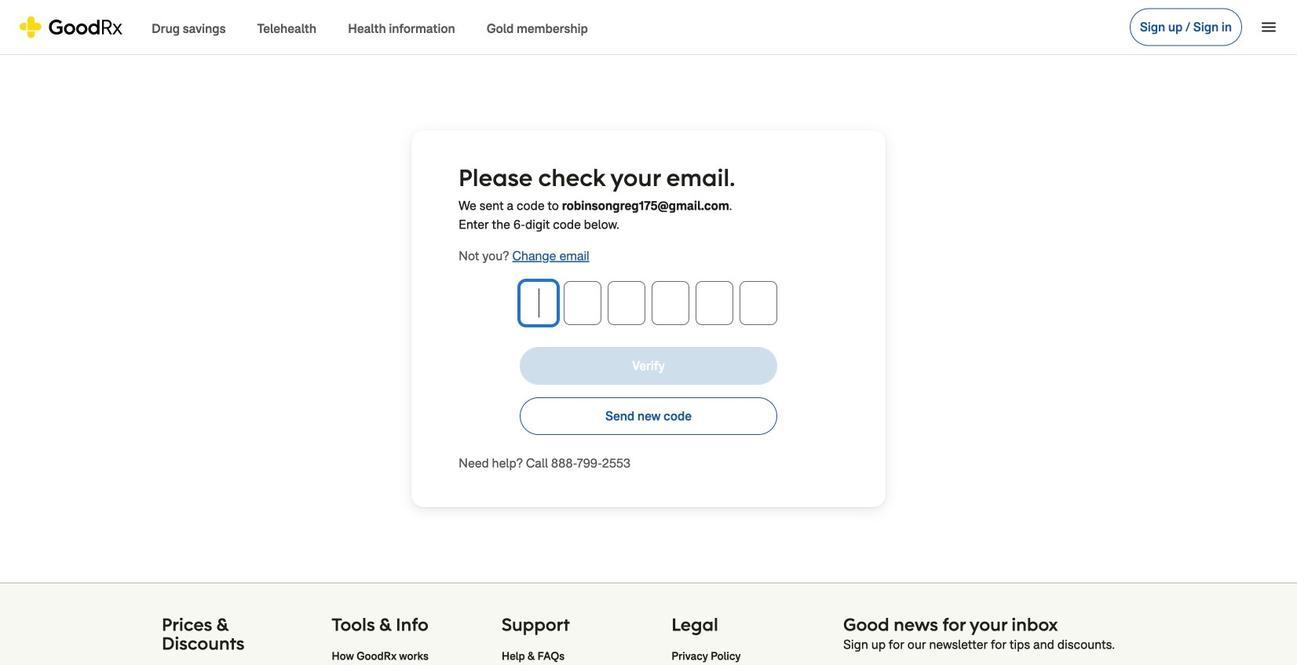 Task type: vqa. For each thing, say whether or not it's contained in the screenshot.
GoodRx yellow cross logo
yes



Task type: describe. For each thing, give the bounding box(es) containing it.
verification code, digit 3 number field
[[652, 281, 690, 325]]

verification code, digit 1 number field
[[564, 281, 602, 325]]

3 navigation from the left
[[672, 615, 824, 665]]

verification code, digit 4 number field
[[696, 281, 734, 325]]

verification code, digit 2 number field
[[608, 281, 646, 325]]



Task type: locate. For each thing, give the bounding box(es) containing it.
1 navigation from the left
[[332, 615, 484, 665]]

navigation
[[332, 615, 484, 665], [502, 615, 654, 665], [672, 615, 824, 665]]

2 navigation from the left
[[502, 615, 654, 665]]

dialog
[[0, 0, 1298, 665]]

verification code, digit 5 number field
[[740, 281, 778, 325]]

goodrx yellow cross logo image
[[19, 16, 123, 38]]

0 horizontal spatial navigation
[[332, 615, 484, 665]]

verification code, digit 0 number field
[[520, 281, 558, 325]]

2 horizontal spatial navigation
[[672, 615, 824, 665]]

1 horizontal spatial navigation
[[502, 615, 654, 665]]



